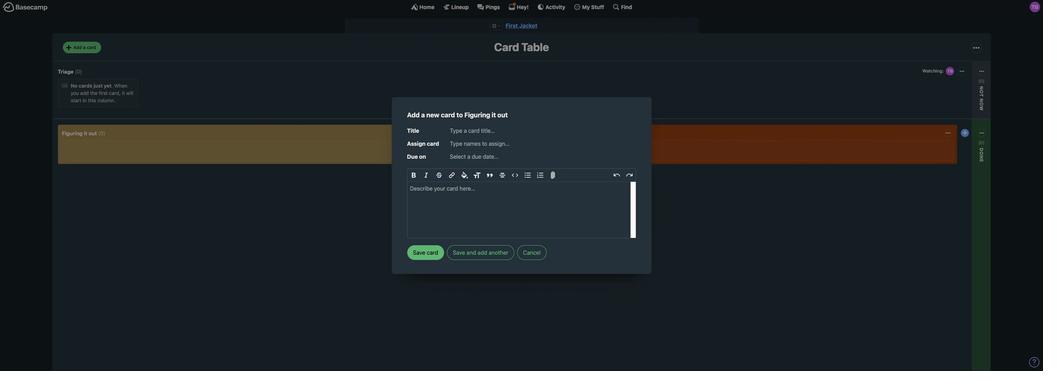 Task type: vqa. For each thing, say whether or not it's contained in the screenshot.
o
yes



Task type: describe. For each thing, give the bounding box(es) containing it.
d o n e
[[979, 148, 985, 163]]

n
[[979, 86, 985, 90]]

color it brown image
[[466, 176, 472, 182]]

1 horizontal spatial figuring
[[465, 111, 490, 119]]

card
[[494, 41, 519, 54]]

2 o from the top
[[979, 103, 985, 106]]

n o t n o w
[[979, 86, 985, 111]]

cancel link
[[517, 246, 547, 261]]

d
[[979, 148, 985, 152]]

will
[[126, 90, 133, 96]]

cancel
[[523, 250, 541, 257]]

first jacket link
[[506, 22, 538, 29]]

my stuff button
[[574, 4, 604, 11]]

color it orange image
[[466, 168, 472, 174]]

first
[[99, 90, 108, 96]]

t
[[979, 94, 985, 97]]

hey! button
[[509, 4, 529, 11]]

home
[[420, 4, 435, 10]]

first
[[506, 22, 518, 29]]

card table
[[494, 41, 549, 54]]

my
[[582, 4, 590, 10]]

due
[[407, 154, 418, 160]]

title
[[407, 128, 419, 134]]

.
[[112, 83, 113, 89]]

stuff
[[591, 4, 604, 10]]

my stuff
[[582, 4, 604, 10]]

no cards just yet
[[71, 83, 112, 89]]

w
[[979, 106, 985, 111]]

save
[[453, 250, 465, 257]]

and
[[467, 250, 476, 257]]

add a card
[[73, 45, 96, 50]]

tyler black image inside main element
[[1030, 2, 1041, 12]]

add for add card
[[452, 189, 461, 195]]

triage
[[58, 68, 74, 75]]

color it purple image
[[487, 168, 493, 174]]

another
[[489, 250, 509, 257]]

. when you add the first card, it will start in this column.
[[71, 83, 133, 104]]

card,
[[109, 90, 121, 96]]

jacket
[[520, 22, 538, 29]]

in
[[83, 98, 87, 104]]

color it pink image
[[480, 168, 486, 174]]

to
[[457, 111, 463, 119]]

1 vertical spatial figuring
[[62, 130, 83, 137]]

pings button
[[477, 4, 500, 11]]

add for add a new card to figuring it out
[[407, 111, 420, 119]]

a for new
[[421, 111, 425, 119]]

1 n from the top
[[979, 99, 985, 103]]

triage (0)
[[58, 68, 82, 75]]

color it white image
[[452, 168, 458, 174]]

new
[[427, 111, 440, 119]]

Describe your card here… text field
[[408, 182, 636, 239]]



Task type: locate. For each thing, give the bounding box(es) containing it.
1 vertical spatial a
[[421, 111, 425, 119]]

option group
[[450, 167, 500, 184]]

2 n from the top
[[979, 156, 985, 160]]

add card link
[[450, 188, 500, 197]]

0 vertical spatial figuring
[[465, 111, 490, 119]]

0 vertical spatial add
[[80, 90, 89, 96]]

n
[[979, 99, 985, 103], [979, 156, 985, 160]]

1 horizontal spatial a
[[421, 111, 425, 119]]

1 vertical spatial tyler black image
[[490, 144, 500, 154]]

column.
[[98, 98, 116, 104]]

figuring down start
[[62, 130, 83, 137]]

o for n o t n o w
[[979, 90, 985, 94]]

2 vertical spatial it
[[84, 130, 87, 137]]

main element
[[0, 0, 1044, 14]]

add for add a card
[[73, 45, 82, 50]]

0 horizontal spatial it
[[84, 130, 87, 137]]

when
[[114, 83, 127, 89]]

2 vertical spatial o
[[979, 152, 985, 156]]

activity link
[[537, 4, 566, 11]]

(0) up "d"
[[979, 140, 985, 146]]

add a card link
[[63, 42, 101, 53]]

2 horizontal spatial add
[[452, 189, 461, 195]]

1 horizontal spatial it
[[122, 90, 125, 96]]

no
[[71, 83, 78, 89]]

add right and
[[478, 250, 487, 257]]

Type a card title… text field
[[450, 126, 636, 137]]

color it red image
[[473, 168, 479, 174]]

assign card
[[407, 141, 439, 147]]

0 horizontal spatial a
[[83, 45, 86, 50]]

0 vertical spatial a
[[83, 45, 86, 50]]

watching: up color it yellow image
[[452, 146, 475, 152]]

out
[[498, 111, 508, 119], [89, 130, 97, 137]]

Type names to assign… text field
[[450, 140, 636, 149]]

0 horizontal spatial tyler black image
[[490, 144, 500, 154]]

add
[[73, 45, 82, 50], [407, 111, 420, 119], [452, 189, 461, 195]]

watching: left d o n e at the right of page
[[937, 154, 960, 160]]

home link
[[411, 4, 435, 11]]

3 o from the top
[[979, 152, 985, 156]]

(0)
[[75, 68, 82, 75], [979, 78, 985, 84], [98, 130, 105, 137], [979, 140, 985, 146]]

save and add another button
[[447, 246, 515, 261]]

n down t
[[979, 99, 985, 103]]

activity
[[546, 4, 566, 10]]

add up the "title"
[[407, 111, 420, 119]]

o down t
[[979, 103, 985, 106]]

n down "d"
[[979, 156, 985, 160]]

color it green image
[[459, 176, 465, 182]]

switch accounts image
[[3, 2, 48, 13]]

a for card
[[83, 45, 86, 50]]

e
[[979, 160, 985, 163]]

2 vertical spatial add
[[452, 189, 461, 195]]

figuring right to
[[465, 111, 490, 119]]

2 vertical spatial watching:
[[937, 154, 960, 160]]

a
[[83, 45, 86, 50], [421, 111, 425, 119]]

card
[[87, 45, 96, 50], [441, 111, 455, 119], [427, 141, 439, 147], [463, 189, 473, 195]]

it left will
[[122, 90, 125, 96]]

pings
[[486, 4, 500, 10]]

1 horizontal spatial add
[[407, 111, 420, 119]]

just
[[94, 83, 103, 89]]

0 horizontal spatial add
[[80, 90, 89, 96]]

first jacket
[[506, 22, 538, 29]]

1 vertical spatial watching:
[[452, 146, 475, 152]]

None submit
[[935, 101, 985, 109], [450, 154, 500, 163], [935, 162, 985, 171], [450, 231, 500, 239], [407, 246, 444, 261], [935, 101, 985, 109], [450, 154, 500, 163], [935, 162, 985, 171], [450, 231, 500, 239], [407, 246, 444, 261]]

add inside . when you add the first card, it will start in this column.
[[80, 90, 89, 96]]

start
[[71, 98, 81, 104]]

1 horizontal spatial out
[[498, 111, 508, 119]]

1 o from the top
[[979, 90, 985, 94]]

lineup link
[[443, 4, 469, 11]]

add up triage (0)
[[73, 45, 82, 50]]

figuring
[[465, 111, 490, 119], [62, 130, 83, 137]]

0 vertical spatial out
[[498, 111, 508, 119]]

(0) up n
[[979, 78, 985, 84]]

lineup
[[452, 4, 469, 10]]

2 horizontal spatial it
[[492, 111, 496, 119]]

it
[[122, 90, 125, 96], [492, 111, 496, 119], [84, 130, 87, 137]]

(0) right triage link
[[75, 68, 82, 75]]

0 vertical spatial watching:
[[923, 68, 944, 74]]

add inside button
[[478, 250, 487, 257]]

figuring it out link
[[62, 130, 97, 137]]

on
[[419, 154, 426, 160]]

cards
[[79, 83, 92, 89]]

add up in
[[80, 90, 89, 96]]

(0) right "figuring it out" link
[[98, 130, 105, 137]]

color it blue image
[[452, 176, 458, 182]]

find button
[[613, 4, 632, 11]]

find
[[621, 4, 632, 10]]

triage link
[[58, 68, 74, 75]]

0 vertical spatial add
[[73, 45, 82, 50]]

yet
[[104, 83, 112, 89]]

you
[[71, 90, 79, 96]]

add card
[[452, 189, 473, 195]]

color it yellow image
[[459, 168, 465, 174]]

1 vertical spatial add
[[478, 250, 487, 257]]

watching: left tyler black image
[[923, 68, 944, 74]]

save and add another
[[453, 250, 509, 257]]

0 horizontal spatial add
[[73, 45, 82, 50]]

0 horizontal spatial figuring
[[62, 130, 83, 137]]

figuring it out (0)
[[62, 130, 105, 137]]

add down color it blue icon
[[452, 189, 461, 195]]

the
[[90, 90, 98, 96]]

o up e
[[979, 152, 985, 156]]

o up w
[[979, 90, 985, 94]]

table
[[522, 41, 549, 54]]

assign
[[407, 141, 426, 147]]

o for d o n e
[[979, 152, 985, 156]]

add a new card to figuring it out
[[407, 111, 508, 119]]

1 horizontal spatial add
[[478, 250, 487, 257]]

watching:
[[923, 68, 944, 74], [452, 146, 475, 152], [937, 154, 960, 160]]

0 vertical spatial tyler black image
[[1030, 2, 1041, 12]]

0 vertical spatial n
[[979, 99, 985, 103]]

Select a due date… text field
[[450, 151, 636, 163]]

it right to
[[492, 111, 496, 119]]

it inside . when you add the first card, it will start in this column.
[[122, 90, 125, 96]]

0 vertical spatial it
[[122, 90, 125, 96]]

tyler black image
[[1030, 2, 1041, 12], [490, 144, 500, 154]]

add
[[80, 90, 89, 96], [478, 250, 487, 257]]

1 horizontal spatial tyler black image
[[1030, 2, 1041, 12]]

0 horizontal spatial out
[[89, 130, 97, 137]]

1 vertical spatial it
[[492, 111, 496, 119]]

it down in
[[84, 130, 87, 137]]

hey!
[[517, 4, 529, 10]]

this
[[88, 98, 96, 104]]

1 vertical spatial out
[[89, 130, 97, 137]]

due on
[[407, 154, 426, 160]]

1 vertical spatial add
[[407, 111, 420, 119]]

0 vertical spatial o
[[979, 90, 985, 94]]

1 vertical spatial n
[[979, 156, 985, 160]]

tyler black image
[[946, 66, 955, 76]]

1 vertical spatial o
[[979, 103, 985, 106]]

o
[[979, 90, 985, 94], [979, 103, 985, 106], [979, 152, 985, 156]]



